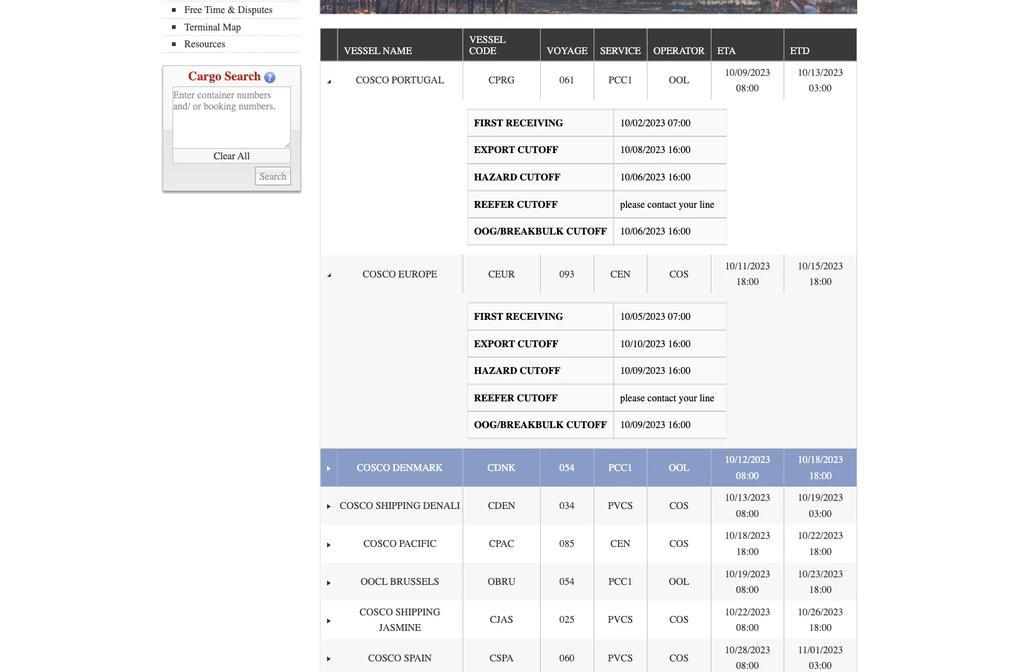 Task type: locate. For each thing, give the bounding box(es) containing it.
cos for 10/28/2023
[[669, 653, 689, 664]]

03:00 for 10/13/2023 03:00
[[809, 83, 832, 94]]

1 vertical spatial line
[[700, 392, 714, 404]]

0 horizontal spatial 10/22/2023
[[725, 607, 770, 618]]

shipping up jasmine
[[395, 607, 440, 618]]

061 cell
[[540, 61, 594, 99]]

0 vertical spatial export
[[474, 144, 515, 156]]

cosco europe
[[363, 268, 437, 280]]

cen for 085
[[611, 538, 630, 550]]

1 cen from the top
[[611, 268, 630, 280]]

receiving for 10/05/2023 07:00
[[506, 311, 563, 323]]

10/18/2023 18:00 for the bottom 10/18/2023 18:00 cell
[[725, 530, 770, 558]]

03:00 up "10/22/2023 18:00"
[[809, 508, 832, 520]]

reefer cutoff for 10/06/2023 16:00
[[474, 199, 558, 210]]

cos for 10/18/2023
[[669, 538, 689, 550]]

4 cos from the top
[[669, 615, 689, 626]]

1 10/09/2023 16:00 from the top
[[620, 365, 691, 377]]

hazard cutoff for 10/06/2023 16:00
[[474, 171, 560, 183]]

cosco for cosco denmark
[[357, 462, 390, 474]]

0 vertical spatial line
[[700, 199, 714, 210]]

1 first from the top
[[474, 117, 503, 129]]

row containing 10/19/2023 08:00
[[321, 563, 857, 601]]

pcc1 cell for 10/12/2023
[[594, 449, 647, 487]]

contact for 10/06/2023
[[647, 199, 676, 210]]

10/08/2023
[[620, 144, 665, 156]]

10/19/2023 inside cell
[[798, 492, 843, 504]]

18:00 up 10/19/2023 03:00
[[809, 470, 832, 482]]

093
[[560, 268, 575, 280]]

08:00 inside the 10/19/2023 08:00
[[736, 585, 759, 596]]

10/15/2023 18:00 cell
[[784, 255, 857, 293]]

reefer cutoff for 10/09/2023 16:00
[[474, 392, 558, 404]]

2 10/06/2023 from the top
[[620, 226, 665, 237]]

2 cos from the top
[[669, 500, 689, 512]]

1 pcc1 from the top
[[609, 75, 632, 86]]

0 horizontal spatial 10/19/2023
[[725, 569, 770, 580]]

16:00
[[668, 144, 691, 156], [668, 171, 691, 183], [668, 226, 691, 237], [668, 338, 691, 350], [668, 365, 691, 377], [668, 420, 691, 431]]

ool cell
[[647, 61, 711, 99], [647, 449, 711, 487], [647, 563, 711, 601]]

2 054 cell from the top
[[540, 563, 594, 601]]

1 vertical spatial please contact your line
[[620, 392, 714, 404]]

1 contact from the top
[[647, 199, 676, 210]]

03:00 inside 10/13/2023 03:00
[[809, 83, 832, 94]]

1 horizontal spatial 10/18/2023
[[798, 454, 843, 466]]

cen right 085
[[611, 538, 630, 550]]

08:00 inside the 10/09/2023 08:00
[[736, 83, 759, 94]]

1 ool cell from the top
[[647, 61, 711, 99]]

0 vertical spatial shipping
[[376, 500, 420, 512]]

1 07:00 from the top
[[668, 117, 691, 129]]

18:00 down 10/26/2023
[[809, 623, 832, 634]]

cprg cell
[[463, 61, 540, 99]]

1 export cutoff from the top
[[474, 144, 558, 156]]

1 vertical spatial ool cell
[[647, 449, 711, 487]]

0 horizontal spatial 10/18/2023
[[725, 530, 770, 542]]

cosco inside cosco pacific cell
[[363, 538, 397, 550]]

2 ool from the top
[[669, 462, 689, 474]]

shipping down cosco denmark cell
[[376, 500, 420, 512]]

08:00 inside 10/13/2023 08:00
[[736, 508, 759, 520]]

18:00 inside 10/23/2023 18:00
[[809, 585, 832, 596]]

1 vertical spatial reefer
[[474, 392, 514, 404]]

3 cos cell from the top
[[647, 525, 711, 563]]

10/09/2023 for oog/breakbulk cutoff
[[620, 420, 665, 431]]

1 10/06/2023 from the top
[[620, 171, 665, 183]]

10/18/2023 18:00 cell up 10/19/2023 03:00
[[784, 449, 857, 487]]

please
[[620, 199, 645, 210], [620, 392, 645, 404]]

0 vertical spatial 054
[[560, 462, 575, 474]]

10/22/2023 for 08:00
[[725, 607, 770, 618]]

0 vertical spatial receiving
[[506, 117, 563, 129]]

1 vertical spatial ool
[[669, 462, 689, 474]]

first down 'ceur' cell
[[474, 311, 503, 323]]

0 horizontal spatial vessel
[[344, 45, 380, 57]]

line for 10/06/2023 16:00
[[700, 199, 714, 210]]

0 vertical spatial 10/09/2023 16:00
[[620, 365, 691, 377]]

export
[[474, 144, 515, 156], [474, 338, 515, 350]]

08:00 down the eta link
[[736, 83, 759, 94]]

etd link
[[790, 40, 816, 61]]

cosco inside cosco portugal cell
[[356, 75, 389, 86]]

054 for obru
[[560, 577, 575, 588]]

1 export from the top
[[474, 144, 515, 156]]

2 cen from the top
[[611, 538, 630, 550]]

2 vertical spatial 10/09/2023
[[620, 420, 665, 431]]

10/22/2023 for 18:00
[[798, 530, 843, 542]]

2 10/09/2023 16:00 from the top
[[620, 420, 691, 431]]

cosco left 'pacific'
[[363, 538, 397, 550]]

contact down 10/10/2023 16:00 on the bottom of page
[[647, 392, 676, 404]]

contact
[[647, 199, 676, 210], [647, 392, 676, 404]]

1 vertical spatial hazard cutoff
[[474, 365, 560, 377]]

portugal
[[392, 75, 444, 86]]

08:00 up 10/22/2023 08:00
[[736, 585, 759, 596]]

menu bar
[[163, 0, 306, 53]]

None submit
[[255, 167, 291, 186]]

1 reefer cutoff from the top
[[474, 199, 558, 210]]

0 vertical spatial 10/18/2023 18:00
[[798, 454, 843, 482]]

07:00 for 10/02/2023 07:00
[[668, 117, 691, 129]]

4 16:00 from the top
[[668, 338, 691, 350]]

10/18/2023 18:00 down 10/13/2023 08:00 cell
[[725, 530, 770, 558]]

0 vertical spatial first receiving
[[474, 117, 563, 129]]

1 vertical spatial reefer cutoff
[[474, 392, 558, 404]]

row
[[321, 29, 857, 61], [321, 61, 857, 99], [321, 255, 857, 293], [321, 449, 857, 487], [321, 487, 857, 525], [321, 525, 857, 563], [321, 563, 857, 601], [321, 601, 857, 640], [321, 640, 857, 673]]

1 vertical spatial 10/18/2023 18:00 cell
[[711, 525, 784, 563]]

0 vertical spatial cen
[[611, 268, 630, 280]]

0 vertical spatial 03:00
[[809, 83, 832, 94]]

1 hazard from the top
[[474, 171, 517, 183]]

1 horizontal spatial 10/19/2023
[[798, 492, 843, 504]]

all
[[237, 150, 250, 162]]

1 row from the top
[[321, 29, 857, 61]]

1 cen cell from the top
[[594, 255, 647, 293]]

shipping for denali
[[376, 500, 420, 512]]

1 vertical spatial cen
[[611, 538, 630, 550]]

0 horizontal spatial 10/18/2023 18:00
[[725, 530, 770, 558]]

4 row from the top
[[321, 449, 857, 487]]

0 vertical spatial reefer cutoff
[[474, 199, 558, 210]]

10/06/2023 16:00
[[620, 171, 691, 183], [620, 226, 691, 237]]

10/18/2023 up 10/19/2023 03:00
[[798, 454, 843, 466]]

2 export from the top
[[474, 338, 515, 350]]

cos cell for 10/13/2023
[[647, 487, 711, 525]]

cosco for cosco shipping denali
[[340, 500, 373, 512]]

1 vertical spatial contact
[[647, 392, 676, 404]]

1 vertical spatial cen cell
[[594, 525, 647, 563]]

cen up 10/05/2023
[[611, 268, 630, 280]]

10/06/2023
[[620, 171, 665, 183], [620, 226, 665, 237]]

1 vertical spatial export cutoff
[[474, 338, 558, 350]]

cosco portugal
[[356, 75, 444, 86]]

vessel left name
[[344, 45, 380, 57]]

2 ool cell from the top
[[647, 449, 711, 487]]

093 cell
[[540, 255, 594, 293]]

10/15/2023 18:00
[[798, 260, 843, 288]]

10/19/2023 inside cell
[[725, 569, 770, 580]]

10/13/2023 down etd link
[[798, 67, 843, 78]]

054 down 085 cell
[[560, 577, 575, 588]]

1 please contact your line from the top
[[620, 199, 714, 210]]

2 your from the top
[[679, 392, 697, 404]]

0 vertical spatial hazard
[[474, 171, 517, 183]]

0 vertical spatial oog/breakbulk cutoff
[[474, 226, 607, 237]]

your for 10/09/2023 16:00
[[679, 392, 697, 404]]

10/22/2023 18:00 cell
[[784, 525, 857, 563]]

18:00 down 10/15/2023
[[809, 276, 832, 288]]

054 cell up '025'
[[540, 563, 594, 601]]

please contact your line
[[620, 199, 714, 210], [620, 392, 714, 404]]

ceur cell
[[463, 255, 540, 293]]

please contact your line for 10/06/2023
[[620, 199, 714, 210]]

cosco europe cell
[[337, 255, 463, 293]]

3 03:00 from the top
[[809, 661, 832, 672]]

1 oog/breakbulk from the top
[[474, 226, 564, 237]]

operator
[[653, 45, 705, 57]]

1 vertical spatial first receiving
[[474, 311, 563, 323]]

08:00 up 10/28/2023
[[736, 623, 759, 634]]

cos cell
[[647, 255, 711, 293], [647, 487, 711, 525], [647, 525, 711, 563], [647, 601, 711, 640], [647, 640, 711, 673]]

10/22/2023
[[798, 530, 843, 542], [725, 607, 770, 618]]

10/19/2023 up 10/22/2023 08:00
[[725, 569, 770, 580]]

0 vertical spatial please
[[620, 199, 645, 210]]

054
[[560, 462, 575, 474], [560, 577, 575, 588]]

vessel up cprg 'cell'
[[469, 34, 506, 45]]

etd
[[790, 45, 810, 57]]

cen cell for 085
[[594, 525, 647, 563]]

0 vertical spatial contact
[[647, 199, 676, 210]]

0 vertical spatial please contact your line
[[620, 199, 714, 210]]

oog/breakbulk cutoff up "cdnk"
[[474, 420, 607, 431]]

18:00 inside 10/26/2023 18:00
[[809, 623, 832, 634]]

1 vertical spatial 10/19/2023
[[725, 569, 770, 580]]

10/09/2023 16:00
[[620, 365, 691, 377], [620, 420, 691, 431]]

hazard for 10/06/2023 16:00
[[474, 171, 517, 183]]

0 vertical spatial 10/22/2023
[[798, 530, 843, 542]]

ool cell for 10/09/2023
[[647, 61, 711, 99]]

shipping inside cell
[[376, 500, 420, 512]]

cosco inside cosco shipping jasmine
[[360, 607, 393, 618]]

first receiving down 'cprg'
[[474, 117, 563, 129]]

shipping for jasmine
[[395, 607, 440, 618]]

1 horizontal spatial 10/18/2023 18:00
[[798, 454, 843, 482]]

cdnk
[[487, 462, 516, 474]]

08:00 inside "10/12/2023 08:00"
[[736, 470, 759, 482]]

1 receiving from the top
[[506, 117, 563, 129]]

10/05/2023
[[620, 311, 665, 323]]

1 horizontal spatial vessel
[[469, 34, 506, 45]]

5 08:00 from the top
[[736, 623, 759, 634]]

6 08:00 from the top
[[736, 661, 759, 672]]

vessel code link
[[469, 29, 506, 61]]

10/18/2023 18:00 cell
[[784, 449, 857, 487], [711, 525, 784, 563]]

18:00 inside 10/11/2023 18:00
[[736, 276, 759, 288]]

1 vertical spatial receiving
[[506, 311, 563, 323]]

10/13/2023 for 08:00
[[725, 492, 770, 504]]

10/10/2023
[[620, 338, 665, 350]]

receiving down '061' cell
[[506, 117, 563, 129]]

4 08:00 from the top
[[736, 585, 759, 596]]

2 first from the top
[[474, 311, 503, 323]]

2 row from the top
[[321, 61, 857, 99]]

2 vertical spatial 03:00
[[809, 661, 832, 672]]

hazard cutoff
[[474, 171, 560, 183], [474, 365, 560, 377]]

oog/breakbulk cutoff up 093 cell
[[474, 226, 607, 237]]

054 up 034
[[560, 462, 575, 474]]

10/19/2023 03:00
[[798, 492, 843, 520]]

cen cell
[[594, 255, 647, 293], [594, 525, 647, 563]]

18:00 down 10/11/2023
[[736, 276, 759, 288]]

10/13/2023 down 10/12/2023 08:00 cell in the right of the page
[[725, 492, 770, 504]]

1 08:00 from the top
[[736, 83, 759, 94]]

3 08:00 from the top
[[736, 508, 759, 520]]

2 vertical spatial ool cell
[[647, 563, 711, 601]]

pacific
[[399, 538, 436, 550]]

2 hazard cutoff from the top
[[474, 365, 560, 377]]

3 pcc1 cell from the top
[[594, 563, 647, 601]]

pvcs cell for 025
[[594, 601, 647, 640]]

1 oog/breakbulk cutoff from the top
[[474, 226, 607, 237]]

08:00
[[736, 83, 759, 94], [736, 470, 759, 482], [736, 508, 759, 520], [736, 585, 759, 596], [736, 623, 759, 634], [736, 661, 759, 672]]

1 vertical spatial first
[[474, 311, 503, 323]]

1 vertical spatial 10/06/2023
[[620, 226, 665, 237]]

03:00 down etd link
[[809, 83, 832, 94]]

1 cos cell from the top
[[647, 255, 711, 293]]

pvcs for 060
[[608, 653, 633, 664]]

03:00 for 10/19/2023 03:00
[[809, 508, 832, 520]]

please down 10/08/2023
[[620, 199, 645, 210]]

2 03:00 from the top
[[809, 508, 832, 520]]

1 vertical spatial 03:00
[[809, 508, 832, 520]]

0 horizontal spatial 10/13/2023
[[725, 492, 770, 504]]

1 pvcs cell from the top
[[594, 487, 647, 525]]

03:00 down 11/01/2023
[[809, 661, 832, 672]]

2 vertical spatial pcc1
[[609, 577, 632, 588]]

menu item
[[163, 0, 300, 2]]

2 first receiving from the top
[[474, 311, 563, 323]]

1 vertical spatial your
[[679, 392, 697, 404]]

voyage
[[547, 45, 588, 57]]

cosco inside cosco denmark cell
[[357, 462, 390, 474]]

3 row from the top
[[321, 255, 857, 293]]

1 first receiving from the top
[[474, 117, 563, 129]]

1 horizontal spatial 10/13/2023
[[798, 67, 843, 78]]

18:00
[[736, 276, 759, 288], [809, 276, 832, 288], [809, 470, 832, 482], [736, 546, 759, 558], [809, 546, 832, 558], [809, 585, 832, 596], [809, 623, 832, 634]]

18:00 inside "10/22/2023 18:00"
[[809, 546, 832, 558]]

1 your from the top
[[679, 199, 697, 210]]

08:00 inside 10/22/2023 08:00
[[736, 623, 759, 634]]

code
[[469, 45, 496, 57]]

6 16:00 from the top
[[668, 420, 691, 431]]

1 vertical spatial 10/18/2023 18:00
[[725, 530, 770, 558]]

10/11/2023 18:00
[[725, 260, 770, 288]]

pcc1 for 10/12/2023
[[609, 462, 632, 474]]

pcc1 cell
[[594, 61, 647, 99], [594, 449, 647, 487], [594, 563, 647, 601]]

first receiving
[[474, 117, 563, 129], [474, 311, 563, 323]]

0 vertical spatial 10/06/2023
[[620, 171, 665, 183]]

07:00
[[668, 117, 691, 129], [668, 311, 691, 323]]

cen cell right 085
[[594, 525, 647, 563]]

08:00 down 10/12/2023 08:00 cell in the right of the page
[[736, 508, 759, 520]]

first receiving down ceur
[[474, 311, 563, 323]]

menu bar containing free time & disputes
[[163, 0, 306, 53]]

2 pvcs from the top
[[608, 615, 633, 626]]

3 pvcs cell from the top
[[594, 640, 647, 673]]

cosco inside cosco europe cell
[[363, 268, 396, 280]]

oog/breakbulk up ceur
[[474, 226, 564, 237]]

cosco up jasmine
[[360, 607, 393, 618]]

2 cen cell from the top
[[594, 525, 647, 563]]

11/01/2023 03:00 cell
[[784, 640, 857, 673]]

row group
[[321, 61, 857, 673]]

18:00 up 10/23/2023
[[809, 546, 832, 558]]

07:00 up 10/10/2023 16:00 on the bottom of page
[[668, 311, 691, 323]]

054 cell up 034
[[540, 449, 594, 487]]

7 row from the top
[[321, 563, 857, 601]]

cosco shipping denali
[[340, 500, 460, 512]]

054 for cdnk
[[560, 462, 575, 474]]

2 export cutoff from the top
[[474, 338, 558, 350]]

cosco down vessel name
[[356, 75, 389, 86]]

0 vertical spatial 10/06/2023 16:00
[[620, 171, 691, 183]]

cosco denmark
[[357, 462, 443, 474]]

cen for 093
[[611, 268, 630, 280]]

2 054 from the top
[[560, 577, 575, 588]]

10/18/2023 18:00
[[798, 454, 843, 482], [725, 530, 770, 558]]

pcc1 for 10/09/2023
[[609, 75, 632, 86]]

cjas cell
[[463, 601, 540, 640]]

your for 10/06/2023 16:00
[[679, 199, 697, 210]]

cosco left denmark
[[357, 462, 390, 474]]

cosco portugal cell
[[337, 61, 463, 99]]

3 cos from the top
[[669, 538, 689, 550]]

cos cell for 10/28/2023
[[647, 640, 711, 673]]

0 vertical spatial cen cell
[[594, 255, 647, 293]]

08:00 inside 10/28/2023 08:00
[[736, 661, 759, 672]]

1 10/06/2023 16:00 from the top
[[620, 171, 691, 183]]

shipping inside cosco shipping jasmine
[[395, 607, 440, 618]]

operator link
[[653, 40, 711, 61]]

18:00 inside 10/15/2023 18:00
[[809, 276, 832, 288]]

1 line from the top
[[700, 199, 714, 210]]

0 vertical spatial 054 cell
[[540, 449, 594, 487]]

cen cell up 10/05/2023
[[594, 255, 647, 293]]

brussels
[[390, 577, 439, 588]]

first for 10/02/2023 07:00
[[474, 117, 503, 129]]

2 vertical spatial pvcs
[[608, 653, 633, 664]]

10/13/2023 08:00 cell
[[711, 487, 784, 525]]

row containing 10/11/2023 18:00
[[321, 255, 857, 293]]

1 vertical spatial export
[[474, 338, 515, 350]]

1 cos from the top
[[669, 268, 689, 280]]

2 contact from the top
[[647, 392, 676, 404]]

pvcs cell for 034
[[594, 487, 647, 525]]

1 vertical spatial pcc1 cell
[[594, 449, 647, 487]]

0 vertical spatial 10/18/2023 18:00 cell
[[784, 449, 857, 487]]

03:00 inside 11/01/2023 03:00
[[809, 661, 832, 672]]

cosco for cosco pacific
[[363, 538, 397, 550]]

pvcs right the 060
[[608, 653, 633, 664]]

2 receiving from the top
[[506, 311, 563, 323]]

1 pcc1 cell from the top
[[594, 61, 647, 99]]

10/12/2023 08:00 cell
[[711, 449, 784, 487]]

2 08:00 from the top
[[736, 470, 759, 482]]

0 vertical spatial oog/breakbulk
[[474, 226, 564, 237]]

receiving down 093 cell
[[506, 311, 563, 323]]

2 16:00 from the top
[[668, 171, 691, 183]]

search
[[225, 69, 261, 83]]

3 pcc1 from the top
[[609, 577, 632, 588]]

cosco left europe
[[363, 268, 396, 280]]

10/09/2023
[[725, 67, 770, 78], [620, 365, 665, 377], [620, 420, 665, 431]]

0 vertical spatial ool cell
[[647, 61, 711, 99]]

03:00 inside 10/19/2023 03:00
[[809, 508, 832, 520]]

cosco left spain
[[368, 653, 401, 664]]

2 please from the top
[[620, 392, 645, 404]]

1 16:00 from the top
[[668, 144, 691, 156]]

2 oog/breakbulk cutoff from the top
[[474, 420, 607, 431]]

pvcs
[[608, 500, 633, 512], [608, 615, 633, 626], [608, 653, 633, 664]]

pcc1 cell for 10/09/2023
[[594, 61, 647, 99]]

2 please contact your line from the top
[[620, 392, 714, 404]]

pvcs cell right '025'
[[594, 601, 647, 640]]

1 vertical spatial 10/09/2023 16:00
[[620, 420, 691, 431]]

8 row from the top
[[321, 601, 857, 640]]

row containing 10/13/2023 08:00
[[321, 487, 857, 525]]

1 vertical spatial pcc1
[[609, 462, 632, 474]]

pvcs right 034
[[608, 500, 633, 512]]

pvcs right '025'
[[608, 615, 633, 626]]

1 vertical spatial 07:00
[[668, 311, 691, 323]]

oog/breakbulk
[[474, 226, 564, 237], [474, 420, 564, 431]]

3 ool cell from the top
[[647, 563, 711, 601]]

cosco inside cosco shipping denali cell
[[340, 500, 373, 512]]

pvcs cell right the 060
[[594, 640, 647, 673]]

0 vertical spatial ool
[[669, 75, 689, 86]]

18:00 for 10/18/2023 18:00
[[809, 546, 832, 558]]

line
[[700, 199, 714, 210], [700, 392, 714, 404]]

1 vertical spatial oog/breakbulk cutoff
[[474, 420, 607, 431]]

please contact your line down 10/08/2023 16:00
[[620, 199, 714, 210]]

2 pcc1 cell from the top
[[594, 449, 647, 487]]

10/18/2023 down 10/13/2023 08:00 cell
[[725, 530, 770, 542]]

0 vertical spatial pcc1
[[609, 75, 632, 86]]

cos
[[669, 268, 689, 280], [669, 500, 689, 512], [669, 538, 689, 550], [669, 615, 689, 626], [669, 653, 689, 664]]

4 cos cell from the top
[[647, 601, 711, 640]]

tree grid
[[321, 29, 857, 673]]

2 pcc1 from the top
[[609, 462, 632, 474]]

pvcs for 025
[[608, 615, 633, 626]]

0 vertical spatial hazard cutoff
[[474, 171, 560, 183]]

10/19/2023 up "10/22/2023 18:00"
[[798, 492, 843, 504]]

1 vertical spatial oog/breakbulk
[[474, 420, 564, 431]]

1 hazard cutoff from the top
[[474, 171, 560, 183]]

18:00 down 10/23/2023
[[809, 585, 832, 596]]

1 horizontal spatial 10/22/2023
[[798, 530, 843, 542]]

cosco spain cell
[[337, 640, 463, 673]]

18:00 up the 10/19/2023 08:00
[[736, 546, 759, 558]]

1 vertical spatial 054 cell
[[540, 563, 594, 601]]

10/13/2023 03:00
[[798, 67, 843, 94]]

1 reefer from the top
[[474, 199, 514, 210]]

1 03:00 from the top
[[809, 83, 832, 94]]

054 cell for obru
[[540, 563, 594, 601]]

Enter container numbers and/ or booking numbers.  text field
[[173, 87, 291, 149]]

10/09/2023 16:00 for oog/breakbulk cutoff
[[620, 420, 691, 431]]

cosco spain
[[368, 653, 432, 664]]

hazard cutoff for 10/09/2023 16:00
[[474, 365, 560, 377]]

0 vertical spatial pvcs
[[608, 500, 633, 512]]

2 reefer cutoff from the top
[[474, 392, 558, 404]]

1 vertical spatial 10/18/2023
[[725, 530, 770, 542]]

0 vertical spatial reefer
[[474, 199, 514, 210]]

6 row from the top
[[321, 525, 857, 563]]

1 vertical spatial 10/06/2023 16:00
[[620, 226, 691, 237]]

1 vertical spatial hazard
[[474, 365, 517, 377]]

1 vertical spatial 10/09/2023
[[620, 365, 665, 377]]

export cutoff for 10/08/2023 16:00
[[474, 144, 558, 156]]

10/18/2023 18:00 up 10/19/2023 03:00
[[798, 454, 843, 482]]

0 vertical spatial your
[[679, 199, 697, 210]]

cosco down cosco denmark cell
[[340, 500, 373, 512]]

1 054 from the top
[[560, 462, 575, 474]]

2 10/06/2023 16:00 from the top
[[620, 226, 691, 237]]

0 vertical spatial 10/18/2023
[[798, 454, 843, 466]]

18:00 for 10/12/2023 08:00
[[809, 470, 832, 482]]

10/10/2023 16:00
[[620, 338, 691, 350]]

2 pvcs cell from the top
[[594, 601, 647, 640]]

receiving
[[506, 117, 563, 129], [506, 311, 563, 323]]

0 vertical spatial 07:00
[[668, 117, 691, 129]]

5 cos cell from the top
[[647, 640, 711, 673]]

10/12/2023
[[725, 454, 770, 466]]

10/18/2023 18:00 cell up the 10/19/2023 08:00
[[711, 525, 784, 563]]

5 cos from the top
[[669, 653, 689, 664]]

pvcs cell right 034
[[594, 487, 647, 525]]

reefer for 10/06/2023 16:00
[[474, 199, 514, 210]]

0 vertical spatial 10/09/2023
[[725, 67, 770, 78]]

1 vertical spatial shipping
[[395, 607, 440, 618]]

please contact your line down 10/10/2023 16:00 on the bottom of page
[[620, 392, 714, 404]]

denali
[[423, 500, 460, 512]]

1 vertical spatial please
[[620, 392, 645, 404]]

1 please from the top
[[620, 199, 645, 210]]

0 vertical spatial pcc1 cell
[[594, 61, 647, 99]]

free time & disputes terminal map resources
[[184, 4, 273, 50]]

10/18/2023
[[798, 454, 843, 466], [725, 530, 770, 542]]

0 vertical spatial export cutoff
[[474, 144, 558, 156]]

3 ool from the top
[[669, 577, 689, 588]]

cosco inside the cosco spain cell
[[368, 653, 401, 664]]

10/22/2023 down 10/19/2023 03:00 cell
[[798, 530, 843, 542]]

10/06/2023 for oog/breakbulk cutoff
[[620, 226, 665, 237]]

please down 10/10/2023 in the right bottom of the page
[[620, 392, 645, 404]]

cos for 10/22/2023
[[669, 615, 689, 626]]

0 vertical spatial 10/19/2023
[[798, 492, 843, 504]]

please for 10/06/2023
[[620, 199, 645, 210]]

2 line from the top
[[700, 392, 714, 404]]

2 oog/breakbulk from the top
[[474, 420, 564, 431]]

025
[[560, 615, 575, 626]]

oog/breakbulk cutoff
[[474, 226, 607, 237], [474, 420, 607, 431]]

08:00 down 10/28/2023
[[736, 661, 759, 672]]

pvcs cell
[[594, 487, 647, 525], [594, 601, 647, 640], [594, 640, 647, 673]]

3 16:00 from the top
[[668, 226, 691, 237]]

1 vertical spatial 054
[[560, 577, 575, 588]]

0 vertical spatial first
[[474, 117, 503, 129]]

10/06/2023 16:00 for hazard cutoff
[[620, 171, 691, 183]]

reefer cutoff
[[474, 199, 558, 210], [474, 392, 558, 404]]

pcc1 for 10/19/2023
[[609, 577, 632, 588]]

cosco for cosco spain
[[368, 653, 401, 664]]

1 054 cell from the top
[[540, 449, 594, 487]]

row containing 10/28/2023 08:00
[[321, 640, 857, 673]]

1 vertical spatial 10/13/2023
[[725, 492, 770, 504]]

054 cell
[[540, 449, 594, 487], [540, 563, 594, 601]]

2 vertical spatial pcc1 cell
[[594, 563, 647, 601]]

cosco
[[356, 75, 389, 86], [363, 268, 396, 280], [357, 462, 390, 474], [340, 500, 373, 512], [363, 538, 397, 550], [360, 607, 393, 618], [368, 653, 401, 664]]

2 cos cell from the top
[[647, 487, 711, 525]]

10/22/2023 down '10/19/2023 08:00' cell at bottom
[[725, 607, 770, 618]]

1 pvcs from the top
[[608, 500, 633, 512]]

08:00 down 10/12/2023
[[736, 470, 759, 482]]

2 vertical spatial ool
[[669, 577, 689, 588]]

contact down 10/08/2023 16:00
[[647, 199, 676, 210]]

2 reefer from the top
[[474, 392, 514, 404]]

085 cell
[[540, 525, 594, 563]]

first down cprg 'cell'
[[474, 117, 503, 129]]

oog/breakbulk up "cdnk"
[[474, 420, 564, 431]]

3 pvcs from the top
[[608, 653, 633, 664]]

10/15/2023
[[798, 260, 843, 272]]

07:00 up 10/08/2023 16:00
[[668, 117, 691, 129]]

0 vertical spatial 10/13/2023
[[798, 67, 843, 78]]

9 row from the top
[[321, 640, 857, 673]]

vessel for code
[[469, 34, 506, 45]]

1 vertical spatial 10/22/2023
[[725, 607, 770, 618]]

034 cell
[[540, 487, 594, 525]]

5 row from the top
[[321, 487, 857, 525]]

2 07:00 from the top
[[668, 311, 691, 323]]

2 hazard from the top
[[474, 365, 517, 377]]

1 vertical spatial pvcs
[[608, 615, 633, 626]]

1 ool from the top
[[669, 75, 689, 86]]

your
[[679, 199, 697, 210], [679, 392, 697, 404]]

disputes
[[238, 4, 273, 16]]

pcc1
[[609, 75, 632, 86], [609, 462, 632, 474], [609, 577, 632, 588]]



Task type: vqa. For each thing, say whether or not it's contained in the screenshot.
'Cargo' inside Cargo Search link
no



Task type: describe. For each thing, give the bounding box(es) containing it.
08:00 for 10/13/2023 08:00
[[736, 508, 759, 520]]

vessel name
[[344, 45, 412, 57]]

025 cell
[[540, 601, 594, 640]]

free
[[184, 4, 202, 16]]

cden
[[488, 500, 515, 512]]

first receiving for 10/02/2023 07:00
[[474, 117, 563, 129]]

11/01/2023 03:00
[[798, 645, 843, 672]]

oog/breakbulk cutoff for 10/06/2023 16:00
[[474, 226, 607, 237]]

ceur
[[488, 268, 515, 280]]

cpac cell
[[463, 525, 540, 563]]

ool for 10/09/2023
[[669, 75, 689, 86]]

please contact your line for 10/09/2023
[[620, 392, 714, 404]]

hazard for 10/09/2023 16:00
[[474, 365, 517, 377]]

10/13/2023 08:00
[[725, 492, 770, 520]]

free time & disputes link
[[172, 4, 300, 16]]

10/02/2023
[[620, 117, 665, 129]]

10/09/2023 16:00 for hazard cutoff
[[620, 365, 691, 377]]

oog/breakbulk for 10/06/2023 16:00
[[474, 226, 564, 237]]

map
[[223, 21, 241, 33]]

18:00 for 10/22/2023 08:00
[[809, 623, 832, 634]]

cos for 10/13/2023
[[669, 500, 689, 512]]

ool for 10/12/2023
[[669, 462, 689, 474]]

10/28/2023
[[725, 645, 770, 656]]

10/19/2023 08:00
[[725, 569, 770, 596]]

10/28/2023 08:00
[[725, 645, 770, 672]]

10/13/2023 03:00 cell
[[784, 61, 857, 99]]

10/23/2023 18:00
[[798, 569, 843, 596]]

cden cell
[[463, 487, 540, 525]]

10/22/2023 08:00 cell
[[711, 601, 784, 640]]

oocl brussels
[[361, 577, 439, 588]]

10/12/2023 08:00
[[725, 454, 770, 482]]

10/06/2023 16:00 for oog/breakbulk cutoff
[[620, 226, 691, 237]]

5 16:00 from the top
[[668, 365, 691, 377]]

reefer for 10/09/2023 16:00
[[474, 392, 514, 404]]

cosco pacific
[[363, 538, 436, 550]]

jasmine
[[379, 623, 421, 634]]

10/18/2023 for the bottom 10/18/2023 18:00 cell
[[725, 530, 770, 542]]

060 cell
[[540, 640, 594, 673]]

054 cell for cdnk
[[540, 449, 594, 487]]

obru
[[488, 577, 515, 588]]

pvcs cell for 060
[[594, 640, 647, 673]]

10/26/2023
[[798, 607, 843, 618]]

first for 10/05/2023 07:00
[[474, 311, 503, 323]]

pcc1 cell for 10/19/2023
[[594, 563, 647, 601]]

10/26/2023 18:00 cell
[[784, 601, 857, 640]]

oog/breakbulk for 10/09/2023 16:00
[[474, 420, 564, 431]]

10/26/2023 18:00
[[798, 607, 843, 634]]

08:00 for 10/12/2023 08:00
[[736, 470, 759, 482]]

cspa cell
[[463, 640, 540, 673]]

10/19/2023 03:00 cell
[[784, 487, 857, 525]]

cargo search
[[188, 69, 261, 83]]

export for 10/10/2023 16:00
[[474, 338, 515, 350]]

08:00 for 10/28/2023 08:00
[[736, 661, 759, 672]]

clear
[[214, 150, 235, 162]]

cspa
[[490, 653, 514, 664]]

ool for 10/19/2023
[[669, 577, 689, 588]]

row containing 10/09/2023 08:00
[[321, 61, 857, 99]]

cosco for cosco portugal
[[356, 75, 389, 86]]

clear all
[[214, 150, 250, 162]]

spain
[[404, 653, 432, 664]]

cos cell for 10/11/2023
[[647, 255, 711, 293]]

time
[[205, 4, 225, 16]]

cosco shipping denali cell
[[337, 487, 463, 525]]

resources
[[184, 38, 225, 50]]

10/11/2023
[[725, 260, 770, 272]]

&
[[228, 4, 235, 16]]

row containing vessel code
[[321, 29, 857, 61]]

terminal map link
[[172, 21, 300, 33]]

vessel name link
[[344, 40, 418, 61]]

10/09/2023 08:00 cell
[[711, 61, 784, 99]]

cjas
[[490, 615, 513, 626]]

10/18/2023 for topmost 10/18/2023 18:00 cell
[[798, 454, 843, 466]]

10/22/2023 18:00
[[798, 530, 843, 558]]

ool cell for 10/12/2023
[[647, 449, 711, 487]]

18:00 for 10/19/2023 08:00
[[809, 585, 832, 596]]

10/19/2023 for 08:00
[[725, 569, 770, 580]]

10/06/2023 for hazard cutoff
[[620, 171, 665, 183]]

vessel code
[[469, 34, 506, 57]]

export cutoff for 10/10/2023 16:00
[[474, 338, 558, 350]]

terminal
[[184, 21, 220, 33]]

export for 10/08/2023 16:00
[[474, 144, 515, 156]]

obru cell
[[463, 563, 540, 601]]

first receiving for 10/05/2023 07:00
[[474, 311, 563, 323]]

034
[[560, 500, 575, 512]]

10/22/2023 08:00
[[725, 607, 770, 634]]

name
[[383, 45, 412, 57]]

060
[[560, 653, 575, 664]]

cpac
[[489, 538, 514, 550]]

10/18/2023 18:00 for topmost 10/18/2023 18:00 cell
[[798, 454, 843, 482]]

10/19/2023 08:00 cell
[[711, 563, 784, 601]]

contact for 10/09/2023
[[647, 392, 676, 404]]

service link
[[600, 40, 647, 61]]

pvcs for 034
[[608, 500, 633, 512]]

cosco pacific cell
[[337, 525, 463, 563]]

10/08/2023 16:00
[[620, 144, 691, 156]]

07:00 for 10/05/2023 07:00
[[668, 311, 691, 323]]

resources link
[[172, 38, 300, 50]]

10/11/2023 18:00 cell
[[711, 255, 784, 293]]

service
[[600, 45, 641, 57]]

receiving for 10/02/2023 07:00
[[506, 117, 563, 129]]

061
[[560, 75, 575, 86]]

europe
[[398, 268, 437, 280]]

row containing cosco shipping jasmine
[[321, 601, 857, 640]]

oog/breakbulk cutoff for 10/09/2023 16:00
[[474, 420, 607, 431]]

cos cell for 10/22/2023
[[647, 601, 711, 640]]

08:00 for 10/09/2023 08:00
[[736, 83, 759, 94]]

10/23/2023 18:00 cell
[[784, 563, 857, 601]]

cprg
[[489, 75, 515, 86]]

10/19/2023 for 03:00
[[798, 492, 843, 504]]

eta link
[[717, 40, 742, 61]]

oocl brussels cell
[[337, 563, 463, 601]]

08:00 for 10/22/2023 08:00
[[736, 623, 759, 634]]

row containing 10/18/2023 18:00
[[321, 525, 857, 563]]

row containing 10/12/2023 08:00
[[321, 449, 857, 487]]

cen cell for 093
[[594, 255, 647, 293]]

10/13/2023 for 03:00
[[798, 67, 843, 78]]

10/05/2023 07:00
[[620, 311, 691, 323]]

cosco shipping jasmine cell
[[337, 601, 463, 640]]

line for 10/09/2023 16:00
[[700, 392, 714, 404]]

denmark
[[393, 462, 443, 474]]

row group containing 10/09/2023 08:00
[[321, 61, 857, 673]]

10/28/2023 08:00 cell
[[711, 640, 784, 673]]

ool cell for 10/19/2023
[[647, 563, 711, 601]]

voyage link
[[547, 40, 594, 61]]

cosco denmark cell
[[337, 449, 463, 487]]

tree grid containing vessel code
[[321, 29, 857, 673]]

085
[[560, 538, 575, 550]]

cos cell for 10/18/2023
[[647, 525, 711, 563]]

cos for 10/11/2023
[[669, 268, 689, 280]]

please for 10/09/2023
[[620, 392, 645, 404]]

cosco shipping jasmine
[[360, 607, 440, 634]]

10/09/2023 inside cell
[[725, 67, 770, 78]]

18:00 for 10/11/2023 18:00
[[809, 276, 832, 288]]

08:00 for 10/19/2023 08:00
[[736, 585, 759, 596]]

03:00 for 11/01/2023 03:00
[[809, 661, 832, 672]]

cosco for cosco europe
[[363, 268, 396, 280]]

cargo
[[188, 69, 221, 83]]

10/09/2023 08:00
[[725, 67, 770, 94]]

10/02/2023 07:00
[[620, 117, 691, 129]]

11/01/2023
[[798, 645, 843, 656]]

eta
[[717, 45, 736, 57]]

clear all button
[[173, 149, 291, 164]]

cosco for cosco shipping jasmine
[[360, 607, 393, 618]]

10/23/2023
[[798, 569, 843, 580]]

cdnk cell
[[463, 449, 540, 487]]

oocl
[[361, 577, 388, 588]]



